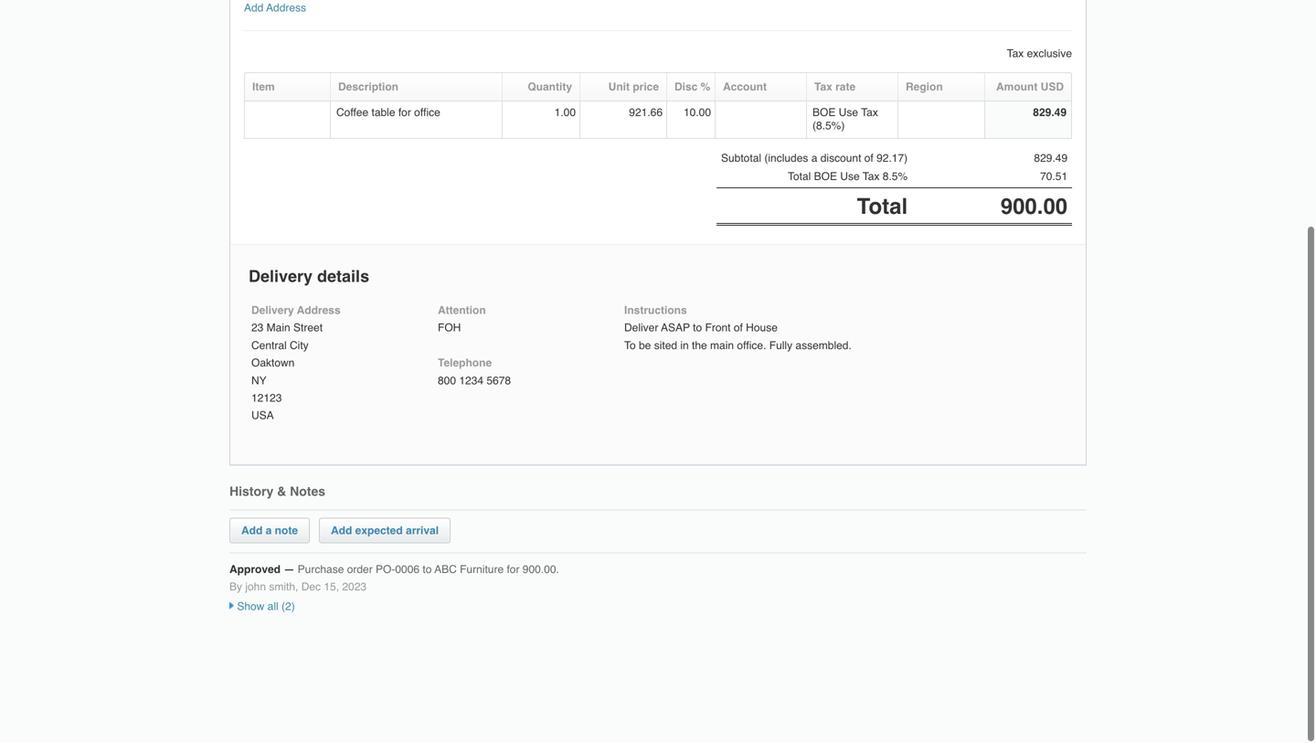 Task type: vqa. For each thing, say whether or not it's contained in the screenshot.
More add line options... Icon
no



Task type: describe. For each thing, give the bounding box(es) containing it.
921.66
[[629, 107, 663, 119]]

add for add address
[[244, 2, 264, 15]]

(8.5%)
[[813, 120, 845, 133]]

1 vertical spatial boe
[[814, 171, 838, 183]]

—
[[284, 564, 295, 576]]

quantity
[[528, 81, 572, 94]]

total for total boe use tax 8.5%
[[788, 171, 811, 183]]

for inside approved — purchase order po-0006 to abc furniture for 900.00. by john smith, dec 15, 2023
[[507, 564, 520, 576]]

purchase
[[298, 564, 344, 576]]

92.17)
[[877, 152, 908, 165]]

boe inside boe use tax (8.5%)
[[813, 107, 836, 119]]

tax inside boe use tax (8.5%)
[[862, 107, 879, 119]]

show all (2)
[[234, 601, 295, 614]]

1 vertical spatial 829.49
[[1035, 152, 1068, 165]]

add expected arrival button
[[331, 525, 439, 537]]

boe use tax (8.5%)
[[813, 107, 879, 133]]

main
[[267, 322, 290, 335]]

add address
[[244, 2, 306, 15]]

notes
[[290, 484, 326, 499]]

to inside approved — purchase order po-0006 to abc furniture for 900.00. by john smith, dec 15, 2023
[[423, 564, 432, 576]]

800
[[438, 375, 456, 387]]

tax rate
[[815, 81, 856, 94]]

(2)
[[282, 601, 295, 614]]

be
[[639, 340, 651, 352]]

price
[[633, 81, 659, 94]]

delivery for delivery address 23 main street central city oaktown ny 12123 usa
[[251, 304, 294, 317]]

approved
[[230, 564, 281, 576]]

1 vertical spatial a
[[266, 525, 272, 537]]

&
[[277, 484, 286, 499]]

tax up amount
[[1007, 48, 1024, 61]]

approved — purchase order po-0006 to abc furniture for 900.00. by john smith, dec 15, 2023
[[230, 564, 559, 594]]

fully
[[770, 340, 793, 352]]

tax exclusive
[[1007, 48, 1073, 61]]

900.00
[[1001, 194, 1068, 220]]

use inside boe use tax (8.5%)
[[839, 107, 859, 119]]

front
[[705, 322, 731, 335]]

dec
[[301, 581, 321, 594]]

add a note
[[241, 525, 298, 537]]

coffee table for office
[[336, 107, 441, 119]]

disc
[[675, 81, 698, 94]]

sited
[[654, 340, 678, 352]]

subtotal
[[721, 152, 762, 165]]

coffee
[[336, 107, 369, 119]]

attention foh
[[438, 304, 486, 335]]

%
[[701, 81, 711, 94]]

note
[[275, 525, 298, 537]]

70.51
[[1041, 171, 1068, 183]]

telephone
[[438, 357, 492, 370]]

description
[[338, 81, 399, 94]]

foh
[[438, 322, 461, 335]]

assembled.
[[796, 340, 852, 352]]

add address link
[[244, 2, 306, 15]]

delivery details
[[249, 268, 369, 286]]

address for add address
[[266, 2, 306, 15]]

5678
[[487, 375, 511, 387]]

deliver
[[625, 322, 659, 335]]

attention
[[438, 304, 486, 317]]

2023
[[342, 581, 367, 594]]

1 vertical spatial use
[[841, 171, 860, 183]]

oaktown
[[251, 357, 295, 370]]

subtotal (includes a discount of 92.17)
[[721, 152, 908, 165]]

amount usd
[[997, 81, 1064, 94]]

exclusive
[[1027, 48, 1073, 61]]

add for add a note
[[241, 525, 263, 537]]

all
[[268, 601, 279, 614]]

show
[[237, 601, 265, 614]]

12123
[[251, 392, 282, 405]]

1.00
[[555, 107, 576, 119]]

(includes
[[765, 152, 809, 165]]

main
[[711, 340, 734, 352]]

abc
[[435, 564, 457, 576]]

15,
[[324, 581, 339, 594]]



Task type: locate. For each thing, give the bounding box(es) containing it.
0 horizontal spatial for
[[398, 107, 411, 119]]

smith,
[[269, 581, 298, 594]]

a
[[812, 152, 818, 165], [266, 525, 272, 537]]

0 vertical spatial for
[[398, 107, 411, 119]]

1 horizontal spatial a
[[812, 152, 818, 165]]

boe down subtotal (includes a discount of 92.17)
[[814, 171, 838, 183]]

add up item
[[244, 2, 264, 15]]

0 vertical spatial address
[[266, 2, 306, 15]]

address
[[266, 2, 306, 15], [297, 304, 341, 317]]

10.00
[[684, 107, 711, 119]]

unit price
[[609, 81, 659, 94]]

add expected arrival
[[331, 525, 439, 537]]

1 vertical spatial to
[[423, 564, 432, 576]]

boe
[[813, 107, 836, 119], [814, 171, 838, 183]]

829.49 up 70.51
[[1035, 152, 1068, 165]]

0 horizontal spatial a
[[266, 525, 272, 537]]

8.5%
[[883, 171, 908, 183]]

add left "note" on the bottom left
[[241, 525, 263, 537]]

of
[[865, 152, 874, 165], [734, 322, 743, 335]]

usa
[[251, 410, 274, 423]]

item
[[252, 81, 275, 94]]

23
[[251, 322, 264, 335]]

to up the on the top right of the page
[[693, 322, 702, 335]]

0 vertical spatial boe
[[813, 107, 836, 119]]

address for delivery address 23 main street central city oaktown ny 12123 usa
[[297, 304, 341, 317]]

0 horizontal spatial total
[[788, 171, 811, 183]]

1 vertical spatial total
[[857, 194, 908, 220]]

tax up 92.17)
[[862, 107, 879, 119]]

0 vertical spatial use
[[839, 107, 859, 119]]

office
[[414, 107, 441, 119]]

0 horizontal spatial of
[[734, 322, 743, 335]]

1 horizontal spatial for
[[507, 564, 520, 576]]

po-
[[376, 564, 395, 576]]

amount
[[997, 81, 1038, 94]]

1 horizontal spatial to
[[693, 322, 702, 335]]

use down discount
[[841, 171, 860, 183]]

details
[[317, 268, 369, 286]]

of left 92.17)
[[865, 152, 874, 165]]

total for total
[[857, 194, 908, 220]]

0 vertical spatial delivery
[[249, 268, 313, 286]]

region
[[906, 81, 943, 94]]

history
[[230, 484, 274, 499]]

john
[[245, 581, 266, 594]]

usd
[[1041, 81, 1064, 94]]

in
[[681, 340, 689, 352]]

unit
[[609, 81, 630, 94]]

total down (includes
[[788, 171, 811, 183]]

use
[[839, 107, 859, 119], [841, 171, 860, 183]]

central
[[251, 340, 287, 352]]

street
[[294, 322, 323, 335]]

total boe use tax 8.5%
[[788, 171, 908, 183]]

to left abc
[[423, 564, 432, 576]]

history & notes
[[230, 484, 326, 499]]

add a note button
[[241, 525, 298, 537]]

delivery
[[249, 268, 313, 286], [251, 304, 294, 317]]

by
[[230, 581, 242, 594]]

a left discount
[[812, 152, 818, 165]]

0 vertical spatial of
[[865, 152, 874, 165]]

delivery address 23 main street central city oaktown ny 12123 usa
[[251, 304, 341, 423]]

1 horizontal spatial total
[[857, 194, 908, 220]]

to inside the instructions deliver asap to front of house to be sited in the main office. fully assembled.
[[693, 322, 702, 335]]

add
[[244, 2, 264, 15], [241, 525, 263, 537], [331, 525, 352, 537]]

telephone 800 1234 5678
[[438, 357, 511, 387]]

1 vertical spatial delivery
[[251, 304, 294, 317]]

1 vertical spatial address
[[297, 304, 341, 317]]

1 vertical spatial of
[[734, 322, 743, 335]]

0 vertical spatial 829.49
[[1033, 107, 1067, 119]]

for
[[398, 107, 411, 119], [507, 564, 520, 576]]

tax left rate
[[815, 81, 833, 94]]

tax left 8.5%
[[863, 171, 880, 183]]

0006
[[395, 564, 420, 576]]

office.
[[737, 340, 767, 352]]

900.00.
[[523, 564, 559, 576]]

arrival
[[406, 525, 439, 537]]

of inside the instructions deliver asap to front of house to be sited in the main office. fully assembled.
[[734, 322, 743, 335]]

account
[[723, 81, 767, 94]]

tax
[[1007, 48, 1024, 61], [815, 81, 833, 94], [862, 107, 879, 119], [863, 171, 880, 183]]

1 vertical spatial for
[[507, 564, 520, 576]]

boe up the (8.5%)
[[813, 107, 836, 119]]

disc %
[[675, 81, 711, 94]]

ny
[[251, 375, 267, 387]]

table
[[372, 107, 395, 119]]

instructions deliver asap to front of house to be sited in the main office. fully assembled.
[[625, 304, 852, 352]]

0 horizontal spatial to
[[423, 564, 432, 576]]

order
[[347, 564, 373, 576]]

829.49 down "usd"
[[1033, 107, 1067, 119]]

asap
[[661, 322, 690, 335]]

add left expected
[[331, 525, 352, 537]]

address up item
[[266, 2, 306, 15]]

0 vertical spatial total
[[788, 171, 811, 183]]

delivery inside 'delivery address 23 main street central city oaktown ny 12123 usa'
[[251, 304, 294, 317]]

city
[[290, 340, 309, 352]]

address up street
[[297, 304, 341, 317]]

0 vertical spatial to
[[693, 322, 702, 335]]

total down 8.5%
[[857, 194, 908, 220]]

house
[[746, 322, 778, 335]]

a left "note" on the bottom left
[[266, 525, 272, 537]]

furniture
[[460, 564, 504, 576]]

add for add expected arrival
[[331, 525, 352, 537]]

to
[[625, 340, 636, 352]]

1 horizontal spatial of
[[865, 152, 874, 165]]

address inside 'delivery address 23 main street central city oaktown ny 12123 usa'
[[297, 304, 341, 317]]

0 vertical spatial a
[[812, 152, 818, 165]]

1234
[[459, 375, 484, 387]]

instructions
[[625, 304, 687, 317]]

for right table
[[398, 107, 411, 119]]

use up the (8.5%)
[[839, 107, 859, 119]]

discount
[[821, 152, 862, 165]]

rate
[[836, 81, 856, 94]]

delivery for delivery details
[[249, 268, 313, 286]]

of right front on the top
[[734, 322, 743, 335]]

for left the 900.00.
[[507, 564, 520, 576]]

expected
[[355, 525, 403, 537]]



